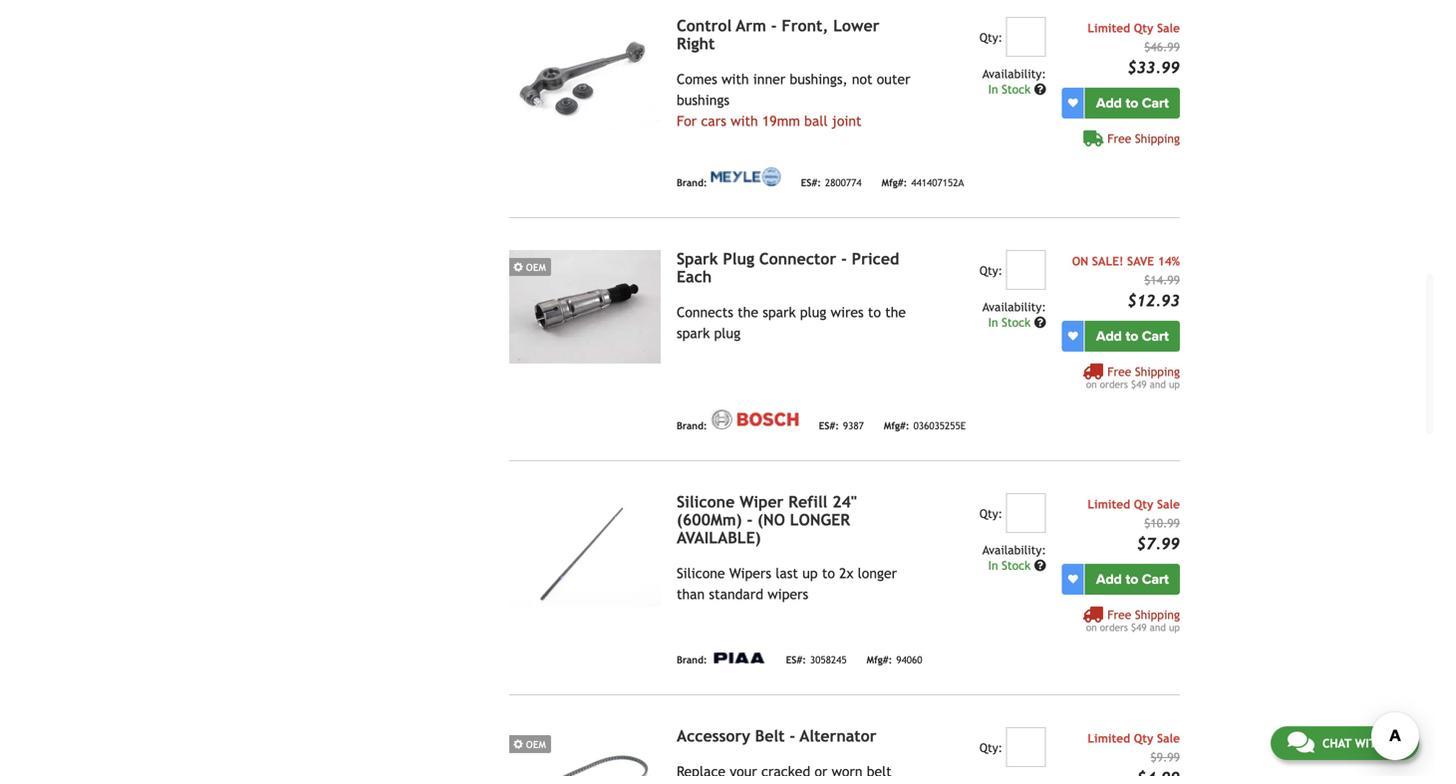 Task type: locate. For each thing, give the bounding box(es) containing it.
0 vertical spatial shipping
[[1135, 131, 1180, 145]]

2 shipping from the top
[[1135, 365, 1180, 379]]

mfg#: for spark plug connector - priced each
[[884, 420, 909, 432]]

limited inside limited qty sale $10.99 $7.99
[[1088, 497, 1130, 511]]

2 vertical spatial add to cart button
[[1085, 564, 1180, 595]]

limited
[[1088, 21, 1130, 35], [1088, 497, 1130, 511], [1088, 731, 1130, 745]]

to left 2x
[[822, 565, 835, 581]]

sale!
[[1092, 254, 1123, 268]]

shipping down $7.99
[[1135, 608, 1180, 622]]

2 add to cart button from the top
[[1085, 321, 1180, 352]]

joint
[[832, 113, 862, 129]]

qty up $10.99 at the bottom
[[1134, 497, 1153, 511]]

0 vertical spatial cart
[[1142, 95, 1169, 112]]

bushings,
[[790, 71, 848, 87]]

2 silicone from the top
[[677, 565, 725, 581]]

add to cart button for $7.99
[[1085, 564, 1180, 595]]

2 vertical spatial stock
[[1002, 558, 1031, 572]]

3 add to cart from the top
[[1096, 571, 1169, 588]]

2 cart from the top
[[1142, 328, 1169, 345]]

1 vertical spatial $49
[[1131, 622, 1147, 633]]

- left priced
[[841, 250, 847, 268]]

cart down $12.93
[[1142, 328, 1169, 345]]

silicone wiper refill 24" (600mm)  - (no longer available)
[[677, 493, 857, 547]]

1 silicone from the top
[[677, 493, 735, 511]]

-
[[771, 16, 777, 35], [841, 250, 847, 268], [747, 511, 753, 529], [790, 727, 795, 745]]

cart down $7.99
[[1142, 571, 1169, 588]]

1 qty: from the top
[[980, 30, 1003, 44]]

piaa - corporate logo image
[[711, 653, 766, 664]]

0 vertical spatial in
[[988, 82, 998, 96]]

0 vertical spatial up
[[1169, 379, 1180, 390]]

1 vertical spatial availability:
[[982, 300, 1046, 314]]

1 vertical spatial silicone
[[677, 565, 725, 581]]

qty inside limited qty sale $10.99 $7.99
[[1134, 497, 1153, 511]]

availability: for $7.99
[[982, 543, 1046, 557]]

2 qty from the top
[[1134, 497, 1153, 511]]

shipping for $14.99
[[1135, 365, 1180, 379]]

comes
[[677, 71, 717, 87]]

and down $7.99
[[1150, 622, 1166, 633]]

stock
[[1002, 82, 1031, 96], [1002, 315, 1031, 329], [1002, 558, 1031, 572]]

3 stock from the top
[[1002, 558, 1031, 572]]

to down $7.99
[[1126, 571, 1138, 588]]

add to cart for $12.93
[[1096, 328, 1169, 345]]

mfg#: 94060
[[867, 654, 922, 666]]

1 vertical spatial up
[[802, 565, 818, 581]]

add
[[1096, 95, 1122, 112], [1096, 328, 1122, 345], [1096, 571, 1122, 588]]

0 horizontal spatial plug
[[714, 325, 741, 341]]

1 vertical spatial limited
[[1088, 497, 1130, 511]]

2 vertical spatial shipping
[[1135, 608, 1180, 622]]

limited inside limited qty sale $46.99 $33.99
[[1088, 21, 1130, 35]]

spark down connects
[[677, 325, 710, 341]]

2 sale from the top
[[1157, 497, 1180, 511]]

with left the inner
[[721, 71, 749, 87]]

up
[[1169, 379, 1180, 390], [802, 565, 818, 581], [1169, 622, 1180, 633]]

silicone wiper refill 24" (600mm)  - (no longer available) link
[[677, 493, 857, 547]]

question circle image
[[1034, 83, 1046, 95], [1034, 559, 1046, 571]]

$14.99
[[1144, 273, 1180, 287]]

2 $49 from the top
[[1131, 622, 1147, 633]]

es#:
[[801, 177, 821, 188], [819, 420, 839, 432], [786, 654, 806, 666]]

the right wires at top right
[[885, 304, 906, 320]]

up down $7.99
[[1169, 622, 1180, 633]]

2 vertical spatial free
[[1107, 608, 1131, 622]]

to down $12.93
[[1126, 328, 1138, 345]]

add for $12.93
[[1096, 328, 1122, 345]]

cart
[[1142, 95, 1169, 112], [1142, 328, 1169, 345], [1142, 571, 1169, 588]]

free for $14.99
[[1107, 365, 1131, 379]]

limited qty sale $10.99 $7.99
[[1088, 497, 1180, 553]]

0 vertical spatial on
[[1086, 379, 1097, 390]]

question circle image for $33.99
[[1034, 83, 1046, 95]]

1 and from the top
[[1150, 379, 1166, 390]]

sale up $46.99
[[1157, 21, 1180, 35]]

2 question circle image from the top
[[1034, 559, 1046, 571]]

1 vertical spatial on
[[1086, 622, 1097, 633]]

brand: for control arm - front, lower right
[[677, 177, 707, 188]]

3 in from the top
[[988, 558, 998, 572]]

1 shipping from the top
[[1135, 131, 1180, 145]]

2 vertical spatial cart
[[1142, 571, 1169, 588]]

silicone inside silicone wiper refill 24" (600mm)  - (no longer available)
[[677, 493, 735, 511]]

silicone inside silicone wipers last up to 2x longer than standard wipers
[[677, 565, 725, 581]]

3 limited from the top
[[1088, 731, 1130, 745]]

us
[[1388, 736, 1402, 750]]

with
[[721, 71, 749, 87], [731, 113, 758, 129], [1355, 736, 1384, 750]]

036035255e
[[913, 420, 966, 432]]

wipers
[[768, 586, 808, 602]]

up for spark plug connector - priced each
[[1169, 379, 1180, 390]]

qty up $46.99
[[1134, 21, 1153, 35]]

free down $33.99 on the top right of the page
[[1107, 131, 1131, 145]]

longer
[[858, 565, 897, 581]]

2 vertical spatial in
[[988, 558, 998, 572]]

2 free from the top
[[1107, 365, 1131, 379]]

in stock
[[988, 82, 1034, 96], [988, 315, 1034, 329], [988, 558, 1034, 572]]

orders for $7.99
[[1100, 622, 1128, 633]]

- inside silicone wiper refill 24" (600mm)  - (no longer available)
[[747, 511, 753, 529]]

with for comes
[[721, 71, 749, 87]]

to inside connects the spark plug wires to the spark plug
[[868, 304, 881, 320]]

2 brand: from the top
[[677, 420, 707, 432]]

1 orders from the top
[[1100, 379, 1128, 390]]

plug left wires at top right
[[800, 304, 826, 320]]

free shipping on orders $49 and up down $12.93
[[1086, 365, 1180, 390]]

1 vertical spatial stock
[[1002, 315, 1031, 329]]

belt
[[755, 727, 785, 745]]

spark plug connector - priced each link
[[677, 250, 899, 286]]

0 vertical spatial free
[[1107, 131, 1131, 145]]

add for $33.99
[[1096, 95, 1122, 112]]

accessory belt - alternator
[[677, 727, 877, 745]]

qty: for silicone wiper refill 24" (600mm)  - (no longer available)
[[980, 507, 1003, 521]]

3 in stock from the top
[[988, 558, 1034, 572]]

brand:
[[677, 177, 707, 188], [677, 420, 707, 432], [677, 654, 707, 666]]

1 vertical spatial cart
[[1142, 328, 1169, 345]]

spark down spark plug connector - priced each link
[[763, 304, 796, 320]]

1 vertical spatial and
[[1150, 622, 1166, 633]]

up down $12.93
[[1169, 379, 1180, 390]]

with right cars
[[731, 113, 758, 129]]

free down $12.93
[[1107, 365, 1131, 379]]

stock for $33.99
[[1002, 82, 1031, 96]]

add to wish list image
[[1068, 98, 1078, 108], [1068, 331, 1078, 341]]

stock for $12.93
[[1002, 315, 1031, 329]]

to
[[1126, 95, 1138, 112], [868, 304, 881, 320], [1126, 328, 1138, 345], [822, 565, 835, 581], [1126, 571, 1138, 588]]

and
[[1150, 379, 1166, 390], [1150, 622, 1166, 633]]

0 horizontal spatial spark
[[677, 325, 710, 341]]

spark
[[677, 250, 718, 268]]

cart down $33.99 on the top right of the page
[[1142, 95, 1169, 112]]

ball
[[804, 113, 828, 129]]

2 vertical spatial brand:
[[677, 654, 707, 666]]

add to cart down $12.93
[[1096, 328, 1169, 345]]

qty inside limited qty sale $46.99 $33.99
[[1134, 21, 1153, 35]]

0 vertical spatial stock
[[1002, 82, 1031, 96]]

1 vertical spatial with
[[731, 113, 758, 129]]

the
[[738, 304, 758, 320], [885, 304, 906, 320]]

0 vertical spatial plug
[[800, 304, 826, 320]]

availability: for $33.99
[[982, 67, 1046, 81]]

control
[[677, 16, 732, 35]]

connects the spark plug wires to the spark plug
[[677, 304, 906, 341]]

in for control arm - front, lower right
[[988, 82, 998, 96]]

longer
[[790, 511, 850, 529]]

alternator
[[800, 727, 877, 745]]

2 in from the top
[[988, 315, 998, 329]]

mfg#: 036035255e
[[884, 420, 966, 432]]

brand: left piaa - corporate logo at the bottom
[[677, 654, 707, 666]]

on for $7.99
[[1086, 622, 1097, 633]]

2 free shipping on orders $49 and up from the top
[[1086, 608, 1180, 633]]

right
[[677, 34, 715, 53]]

0 vertical spatial add to wish list image
[[1068, 98, 1078, 108]]

1 add to wish list image from the top
[[1068, 98, 1078, 108]]

3 sale from the top
[[1157, 731, 1180, 745]]

add to cart button down $12.93
[[1085, 321, 1180, 352]]

in stock for $7.99
[[988, 558, 1034, 572]]

mfg#: left "441407152a"
[[882, 177, 907, 188]]

0 vertical spatial limited
[[1088, 21, 1130, 35]]

None number field
[[1006, 17, 1046, 57], [1006, 250, 1046, 290], [1006, 493, 1046, 533], [1006, 727, 1046, 767], [1006, 17, 1046, 57], [1006, 250, 1046, 290], [1006, 493, 1046, 533], [1006, 727, 1046, 767]]

on
[[1072, 254, 1088, 268]]

es#9387 - 036035255e - spark plug connector - priced each - connects the spark plug wires to the spark plug - bosch - audi volkswagen image
[[509, 250, 661, 364]]

1 sale from the top
[[1157, 21, 1180, 35]]

2 vertical spatial add to cart
[[1096, 571, 1169, 588]]

brand: left bosch - corporate logo
[[677, 420, 707, 432]]

add up free shipping
[[1096, 95, 1122, 112]]

mfg#: for control arm - front, lower right
[[882, 177, 907, 188]]

silicone
[[677, 493, 735, 511], [677, 565, 725, 581]]

add for $7.99
[[1096, 571, 1122, 588]]

es#: 3058245
[[786, 654, 847, 666]]

0 vertical spatial and
[[1150, 379, 1166, 390]]

to for $12.93
[[1126, 328, 1138, 345]]

wipers
[[729, 565, 771, 581]]

1 vertical spatial in stock
[[988, 315, 1034, 329]]

2 add to wish list image from the top
[[1068, 331, 1078, 341]]

0 vertical spatial orders
[[1100, 379, 1128, 390]]

free
[[1107, 131, 1131, 145], [1107, 365, 1131, 379], [1107, 608, 1131, 622]]

3 qty: from the top
[[980, 507, 1003, 521]]

1 stock from the top
[[1002, 82, 1031, 96]]

front,
[[782, 16, 828, 35]]

2 availability: from the top
[[982, 300, 1046, 314]]

0 vertical spatial question circle image
[[1034, 83, 1046, 95]]

add right add to wish list image
[[1096, 571, 1122, 588]]

2 vertical spatial with
[[1355, 736, 1384, 750]]

1 horizontal spatial the
[[885, 304, 906, 320]]

es#: left the 9387
[[819, 420, 839, 432]]

0 vertical spatial qty
[[1134, 21, 1153, 35]]

up inside silicone wipers last up to 2x longer than standard wipers
[[802, 565, 818, 581]]

sale up $10.99 at the bottom
[[1157, 497, 1180, 511]]

3 add to cart button from the top
[[1085, 564, 1180, 595]]

3 add from the top
[[1096, 571, 1122, 588]]

on
[[1086, 379, 1097, 390], [1086, 622, 1097, 633]]

cart for $33.99
[[1142, 95, 1169, 112]]

up right last
[[802, 565, 818, 581]]

es#: left 2800774
[[801, 177, 821, 188]]

silicone for silicone wipers last up to 2x longer than standard wipers
[[677, 565, 725, 581]]

up for silicone wiper refill 24" (600mm)  - (no longer available)
[[1169, 622, 1180, 633]]

1 vertical spatial brand:
[[677, 420, 707, 432]]

mfg#: left 036035255e
[[884, 420, 909, 432]]

availability:
[[982, 67, 1046, 81], [982, 300, 1046, 314], [982, 543, 1046, 557]]

the right connects
[[738, 304, 758, 320]]

1 vertical spatial add to cart
[[1096, 328, 1169, 345]]

add down on sale!                         save 14% $14.99 $12.93
[[1096, 328, 1122, 345]]

spark plug connector - priced each
[[677, 250, 899, 286]]

in for spark plug connector - priced each
[[988, 315, 998, 329]]

1 vertical spatial qty
[[1134, 497, 1153, 511]]

to right wires at top right
[[868, 304, 881, 320]]

1 vertical spatial mfg#:
[[884, 420, 909, 432]]

2 vertical spatial in stock
[[988, 558, 1034, 572]]

2 qty: from the top
[[980, 263, 1003, 277]]

2 vertical spatial sale
[[1157, 731, 1180, 745]]

0 vertical spatial add to cart button
[[1085, 88, 1180, 118]]

1 free from the top
[[1107, 131, 1131, 145]]

add to cart down $7.99
[[1096, 571, 1169, 588]]

with left us
[[1355, 736, 1384, 750]]

plug down connects
[[714, 325, 741, 341]]

1 vertical spatial free
[[1107, 365, 1131, 379]]

0 vertical spatial brand:
[[677, 177, 707, 188]]

0 vertical spatial add to cart
[[1096, 95, 1169, 112]]

and down $12.93
[[1150, 379, 1166, 390]]

1 add from the top
[[1096, 95, 1122, 112]]

1 vertical spatial add
[[1096, 328, 1122, 345]]

shipping
[[1135, 131, 1180, 145], [1135, 365, 1180, 379], [1135, 608, 1180, 622]]

accessory
[[677, 727, 750, 745]]

2 and from the top
[[1150, 622, 1166, 633]]

sale up $9.99
[[1157, 731, 1180, 745]]

add to cart button for $33.99
[[1085, 88, 1180, 118]]

cart for $12.93
[[1142, 328, 1169, 345]]

sale
[[1157, 21, 1180, 35], [1157, 497, 1180, 511], [1157, 731, 1180, 745]]

0 vertical spatial $49
[[1131, 379, 1147, 390]]

1 vertical spatial plug
[[714, 325, 741, 341]]

1 on from the top
[[1086, 379, 1097, 390]]

1 vertical spatial es#:
[[819, 420, 839, 432]]

1 vertical spatial orders
[[1100, 622, 1128, 633]]

connector
[[759, 250, 836, 268]]

3 cart from the top
[[1142, 571, 1169, 588]]

comments image
[[1287, 730, 1314, 754]]

qty
[[1134, 21, 1153, 35], [1134, 497, 1153, 511], [1134, 731, 1153, 745]]

0 vertical spatial in stock
[[988, 82, 1034, 96]]

1 vertical spatial add to wish list image
[[1068, 331, 1078, 341]]

0 vertical spatial availability:
[[982, 67, 1046, 81]]

1 in from the top
[[988, 82, 998, 96]]

orders
[[1100, 379, 1128, 390], [1100, 622, 1128, 633]]

0 vertical spatial free shipping on orders $49 and up
[[1086, 365, 1180, 390]]

es#3058245 - 94060 - silicone wiper refill 24"(600mm)
 - (no longer available) - silicone wipers last up to 2x longer than standard wipers - piaa - audi bmw volkswagen mercedes benz mini image
[[509, 493, 661, 607]]

2 add to cart from the top
[[1096, 328, 1169, 345]]

qty up $9.99
[[1134, 731, 1153, 745]]

0 vertical spatial sale
[[1157, 21, 1180, 35]]

silicone up the available)
[[677, 493, 735, 511]]

silicone up than
[[677, 565, 725, 581]]

sale inside limited qty sale $46.99 $33.99
[[1157, 21, 1180, 35]]

1 vertical spatial in
[[988, 315, 998, 329]]

add to cart up free shipping
[[1096, 95, 1169, 112]]

2 add from the top
[[1096, 328, 1122, 345]]

3058245
[[810, 654, 847, 666]]

spark
[[763, 304, 796, 320], [677, 325, 710, 341]]

free shipping on orders $49 and up
[[1086, 365, 1180, 390], [1086, 608, 1180, 633]]

1 qty from the top
[[1134, 21, 1153, 35]]

$49 down $12.93
[[1131, 379, 1147, 390]]

add to wish list image for $33.99
[[1068, 98, 1078, 108]]

2 vertical spatial es#:
[[786, 654, 806, 666]]

free shipping on orders $49 and up down $7.99
[[1086, 608, 1180, 633]]

silicone for silicone wiper refill 24" (600mm)  - (no longer available)
[[677, 493, 735, 511]]

3 brand: from the top
[[677, 654, 707, 666]]

2 vertical spatial qty
[[1134, 731, 1153, 745]]

1 vertical spatial question circle image
[[1034, 559, 1046, 571]]

(600mm)
[[677, 511, 742, 529]]

1 $49 from the top
[[1131, 379, 1147, 390]]

1 brand: from the top
[[677, 177, 707, 188]]

3 free from the top
[[1107, 608, 1131, 622]]

1 vertical spatial free shipping on orders $49 and up
[[1086, 608, 1180, 633]]

on for $12.93
[[1086, 379, 1097, 390]]

24"
[[832, 493, 857, 511]]

0 vertical spatial add
[[1096, 95, 1122, 112]]

not
[[852, 71, 873, 87]]

shipping down $12.93
[[1135, 365, 1180, 379]]

(no
[[757, 511, 785, 529]]

14%
[[1158, 254, 1180, 268]]

1 in stock from the top
[[988, 82, 1034, 96]]

0 vertical spatial mfg#:
[[882, 177, 907, 188]]

add to cart button
[[1085, 88, 1180, 118], [1085, 321, 1180, 352], [1085, 564, 1180, 595]]

3 shipping from the top
[[1135, 608, 1180, 622]]

1 add to cart button from the top
[[1085, 88, 1180, 118]]

1 free shipping on orders $49 and up from the top
[[1086, 365, 1180, 390]]

$49
[[1131, 379, 1147, 390], [1131, 622, 1147, 633]]

19mm
[[762, 113, 800, 129]]

mfg#: left 94060
[[867, 654, 892, 666]]

brand: for spark plug connector - priced each
[[677, 420, 707, 432]]

2 limited from the top
[[1088, 497, 1130, 511]]

1 availability: from the top
[[982, 67, 1046, 81]]

2 vertical spatial up
[[1169, 622, 1180, 633]]

- left (no
[[747, 511, 753, 529]]

add to cart button down $7.99
[[1085, 564, 1180, 595]]

0 vertical spatial silicone
[[677, 493, 735, 511]]

2 in stock from the top
[[988, 315, 1034, 329]]

add to cart button up free shipping
[[1085, 88, 1180, 118]]

2x
[[839, 565, 854, 581]]

brand: left meyle - corporate logo
[[677, 177, 707, 188]]

0 vertical spatial spark
[[763, 304, 796, 320]]

plug
[[800, 304, 826, 320], [714, 325, 741, 341]]

2 vertical spatial mfg#:
[[867, 654, 892, 666]]

1 add to cart from the top
[[1096, 95, 1169, 112]]

$46.99
[[1144, 40, 1180, 54]]

orders for $12.93
[[1100, 379, 1128, 390]]

in
[[988, 82, 998, 96], [988, 315, 998, 329], [988, 558, 998, 572]]

0 horizontal spatial the
[[738, 304, 758, 320]]

1 limited from the top
[[1088, 21, 1130, 35]]

meyle - corporate logo image
[[711, 166, 781, 186]]

1 question circle image from the top
[[1034, 83, 1046, 95]]

availability: for $12.93
[[982, 300, 1046, 314]]

2800774
[[825, 177, 862, 188]]

1 cart from the top
[[1142, 95, 1169, 112]]

$7.99
[[1137, 535, 1180, 553]]

0 vertical spatial es#:
[[801, 177, 821, 188]]

2 orders from the top
[[1100, 622, 1128, 633]]

441407152a
[[911, 177, 964, 188]]

- inside spark plug connector - priced each
[[841, 250, 847, 268]]

1 vertical spatial shipping
[[1135, 365, 1180, 379]]

- right arm
[[771, 16, 777, 35]]

1 vertical spatial sale
[[1157, 497, 1180, 511]]

0 vertical spatial with
[[721, 71, 749, 87]]

1 vertical spatial add to cart button
[[1085, 321, 1180, 352]]

3 availability: from the top
[[982, 543, 1046, 557]]

- inside the control arm - front, lower right
[[771, 16, 777, 35]]

free down limited qty sale $10.99 $7.99
[[1107, 608, 1131, 622]]

2 vertical spatial add
[[1096, 571, 1122, 588]]

es#: left 3058245
[[786, 654, 806, 666]]

2 vertical spatial availability:
[[982, 543, 1046, 557]]

2 stock from the top
[[1002, 315, 1031, 329]]

add to cart
[[1096, 95, 1169, 112], [1096, 328, 1169, 345], [1096, 571, 1169, 588]]

2 vertical spatial limited
[[1088, 731, 1130, 745]]

outer
[[877, 71, 910, 87]]

sale inside limited qty sale $10.99 $7.99
[[1157, 497, 1180, 511]]

in stock for $12.93
[[988, 315, 1034, 329]]

$49 down $7.99
[[1131, 622, 1147, 633]]

shipping down $33.99 on the top right of the page
[[1135, 131, 1180, 145]]

to up free shipping
[[1126, 95, 1138, 112]]

connects
[[677, 304, 733, 320]]

2 on from the top
[[1086, 622, 1097, 633]]

1 vertical spatial spark
[[677, 325, 710, 341]]

and for $7.99
[[1150, 622, 1166, 633]]

stock for $7.99
[[1002, 558, 1031, 572]]

cart for $7.99
[[1142, 571, 1169, 588]]

94060
[[896, 654, 922, 666]]



Task type: vqa. For each thing, say whether or not it's contained in the screenshot.
that
no



Task type: describe. For each thing, give the bounding box(es) containing it.
add to wish list image
[[1068, 574, 1078, 584]]

add to cart button for $12.93
[[1085, 321, 1180, 352]]

chat
[[1322, 736, 1351, 750]]

shipping for $7.99
[[1135, 608, 1180, 622]]

qty: for spark plug connector - priced each
[[980, 263, 1003, 277]]

chat with us link
[[1270, 726, 1419, 760]]

with for chat
[[1355, 736, 1384, 750]]

es#2800774 - 441407152a - control arm - front, lower right - comes with inner bushings, not outer bushings - meyle - audi image
[[509, 17, 661, 130]]

3 qty from the top
[[1134, 731, 1153, 745]]

free shipping on orders $49 and up for $12.93
[[1086, 365, 1180, 390]]

comes with inner bushings, not outer bushings for cars with 19mm ball joint
[[677, 71, 910, 129]]

limited for $33.99
[[1088, 21, 1130, 35]]

in stock for $33.99
[[988, 82, 1034, 96]]

limited for $7.99
[[1088, 497, 1130, 511]]

- right belt
[[790, 727, 795, 745]]

wiper
[[740, 493, 784, 511]]

silicone wipers last up to 2x longer than standard wipers
[[677, 565, 897, 602]]

$10.99
[[1144, 516, 1180, 530]]

bushings
[[677, 92, 730, 108]]

free for $7.99
[[1107, 608, 1131, 622]]

2 the from the left
[[885, 304, 906, 320]]

question circle image
[[1034, 316, 1046, 328]]

and for $12.93
[[1150, 379, 1166, 390]]

plug
[[723, 250, 754, 268]]

free shipping
[[1107, 131, 1180, 145]]

limited qty sale $46.99 $33.99
[[1088, 21, 1180, 77]]

lower
[[833, 16, 880, 35]]

qty for $33.99
[[1134, 21, 1153, 35]]

mfg#: for silicone wiper refill 24" (600mm)  - (no longer available)
[[867, 654, 892, 666]]

add to cart for $33.99
[[1096, 95, 1169, 112]]

brand: for silicone wiper refill 24" (600mm)  - (no longer available)
[[677, 654, 707, 666]]

question circle image for $7.99
[[1034, 559, 1046, 571]]

accessory belt - alternator link
[[677, 727, 877, 745]]

for
[[677, 113, 697, 129]]

$49 for $12.93
[[1131, 379, 1147, 390]]

qty for $7.99
[[1134, 497, 1153, 511]]

1 the from the left
[[738, 304, 758, 320]]

4 qty: from the top
[[980, 741, 1003, 755]]

chat with us
[[1322, 736, 1402, 750]]

in for silicone wiper refill 24" (600mm)  - (no longer available)
[[988, 558, 998, 572]]

sale for $33.99
[[1157, 21, 1180, 35]]

add to wish list image for $12.93
[[1068, 331, 1078, 341]]

$9.99
[[1150, 750, 1180, 764]]

priced
[[852, 250, 899, 268]]

inner
[[753, 71, 785, 87]]

es#: for spark plug connector - priced each
[[819, 420, 839, 432]]

than
[[677, 586, 705, 602]]

arm
[[736, 16, 766, 35]]

available)
[[677, 529, 761, 547]]

sale for $7.99
[[1157, 497, 1180, 511]]

to inside silicone wipers last up to 2x longer than standard wipers
[[822, 565, 835, 581]]

es#: for silicone wiper refill 24" (600mm)  - (no longer available)
[[786, 654, 806, 666]]

control arm - front, lower right link
[[677, 16, 880, 53]]

cars
[[701, 113, 726, 129]]

wires
[[831, 304, 864, 320]]

each
[[677, 267, 712, 286]]

$33.99
[[1127, 58, 1180, 77]]

es#: for control arm - front, lower right
[[801, 177, 821, 188]]

free shipping on orders $49 and up for $7.99
[[1086, 608, 1180, 633]]

mfg#: 441407152a
[[882, 177, 964, 188]]

on sale!                         save 14% $14.99 $12.93
[[1072, 254, 1180, 310]]

refill
[[788, 493, 827, 511]]

1 horizontal spatial plug
[[800, 304, 826, 320]]

qty: for control arm - front, lower right
[[980, 30, 1003, 44]]

es#2718275 - 054903137 - accessory belt - alternator - replace your cracked or worn belt - continental - audi volkswagen image
[[509, 727, 661, 776]]

add to cart for $7.99
[[1096, 571, 1169, 588]]

$49 for $7.99
[[1131, 622, 1147, 633]]

standard
[[709, 586, 763, 602]]

bosch - corporate logo image
[[711, 409, 799, 429]]

last
[[776, 565, 798, 581]]

es#: 9387
[[819, 420, 864, 432]]

control arm - front, lower right
[[677, 16, 880, 53]]

to for $7.99
[[1126, 571, 1138, 588]]

1 horizontal spatial spark
[[763, 304, 796, 320]]

save
[[1127, 254, 1154, 268]]

9387
[[843, 420, 864, 432]]

to for $33.99
[[1126, 95, 1138, 112]]

es#: 2800774
[[801, 177, 862, 188]]

limited qty sale
[[1088, 731, 1180, 745]]

$12.93
[[1127, 291, 1180, 310]]



